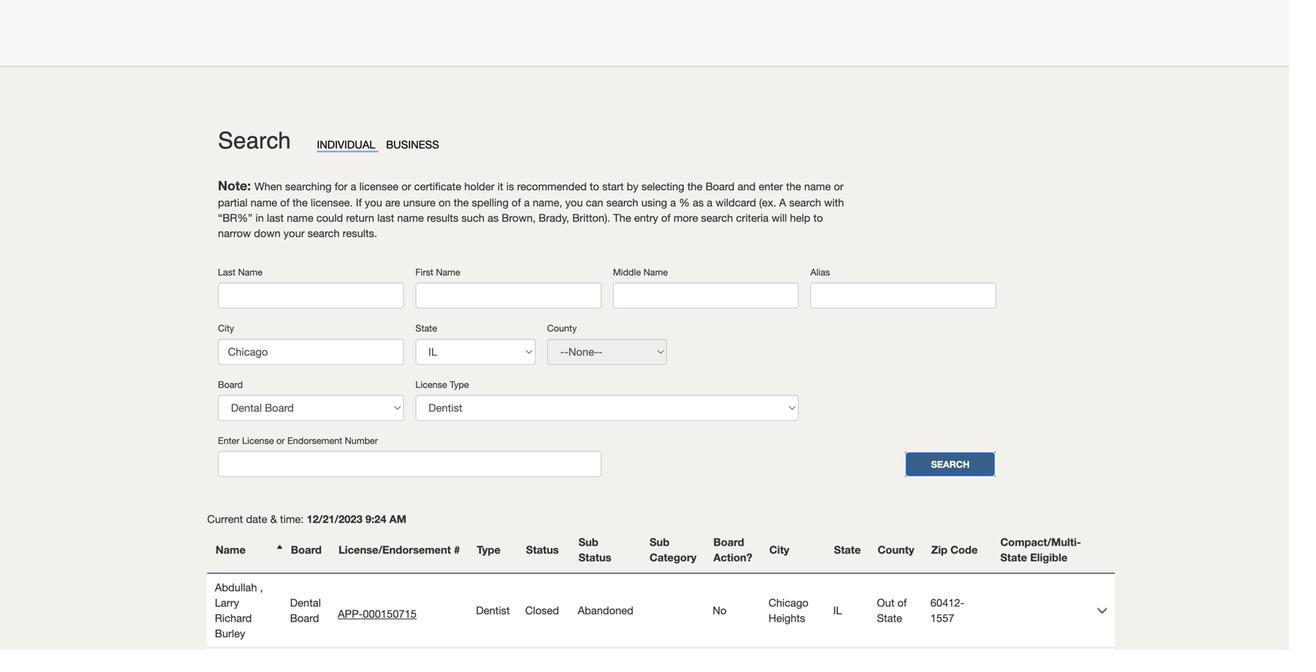 Task type: vqa. For each thing, say whether or not it's contained in the screenshot.
I am not receiving email notifications from eLicense Ohio, what should I do?'s should
no



Task type: describe. For each thing, give the bounding box(es) containing it.
brady,
[[539, 211, 570, 224]]

for
[[335, 180, 348, 193]]

app-000150715
[[338, 608, 417, 620]]

certificate
[[414, 180, 461, 193]]

name down unsure on the top left of the page
[[397, 211, 424, 224]]

britton).
[[572, 211, 611, 224]]

state down first on the left top
[[416, 323, 437, 334]]

county: activate to sort column ascending element
[[870, 527, 923, 574]]

note:
[[218, 178, 255, 193]]

individual
[[317, 138, 375, 151]]

of up brown,
[[512, 196, 521, 209]]

0 horizontal spatial to
[[590, 180, 599, 193]]

zip code
[[932, 543, 978, 556]]

endorsement
[[287, 435, 342, 446]]

1 horizontal spatial or
[[402, 180, 411, 193]]

unsure
[[403, 196, 436, 209]]

down
[[254, 227, 281, 239]]

1 you from the left
[[365, 196, 382, 209]]

the right 'on'
[[454, 196, 469, 209]]

more
[[674, 211, 698, 224]]

"br%"
[[218, 211, 253, 224]]

Alias text field
[[811, 283, 997, 309]]

&nbsp; element
[[1090, 527, 1115, 574]]

am
[[389, 513, 407, 525]]

license/endorsement
[[339, 543, 451, 556]]

City text field
[[218, 339, 404, 365]]

results.
[[343, 227, 377, 239]]

current date & time: 12/21/2023 9:24 am
[[207, 513, 407, 525]]

a left %
[[670, 196, 676, 209]]

the up 'a'
[[786, 180, 801, 193]]

board action?: activate to sort column ascending element
[[705, 527, 761, 574]]

60412- 1557
[[931, 596, 965, 624]]

date
[[246, 513, 267, 525]]

will
[[772, 211, 787, 224]]

heights
[[769, 612, 806, 624]]

middle
[[613, 267, 641, 277]]

0 horizontal spatial or
[[277, 435, 285, 446]]

number
[[345, 435, 378, 446]]

out
[[877, 596, 895, 609]]

the down searching
[[293, 196, 308, 209]]

license/endorsement #: activate to sort column ascending element
[[330, 527, 469, 574]]

the up %
[[688, 180, 703, 193]]

holder
[[464, 180, 495, 193]]

dental
[[290, 596, 321, 609]]

chicago
[[769, 596, 809, 609]]

selecting
[[642, 180, 685, 193]]

license type
[[416, 379, 469, 390]]

search down wildcard
[[701, 211, 733, 224]]

%
[[679, 196, 690, 209]]

1 last from the left
[[267, 211, 284, 224]]

spelling
[[472, 196, 509, 209]]

start
[[602, 180, 624, 193]]

0 horizontal spatial license
[[242, 435, 274, 446]]

of inside out of state
[[898, 596, 907, 609]]

1 vertical spatial to
[[814, 211, 823, 224]]

wildcard
[[716, 196, 756, 209]]

il
[[833, 604, 842, 617]]

0 vertical spatial county
[[547, 323, 577, 334]]

in
[[256, 211, 264, 224]]

enter
[[218, 435, 240, 446]]

of down "using"
[[661, 211, 671, 224]]

business
[[386, 138, 439, 151]]

12/21/2023
[[307, 513, 363, 525]]

name inside 'element'
[[216, 543, 246, 556]]

app-
[[338, 608, 363, 620]]

can
[[586, 196, 604, 209]]

board up the enter
[[218, 379, 243, 390]]

license/endorsement #
[[339, 543, 460, 556]]

entry
[[634, 211, 658, 224]]

sub for sub status
[[579, 536, 599, 548]]

category
[[650, 551, 697, 564]]

60412-
[[931, 596, 965, 609]]

first name
[[416, 267, 460, 277]]

search up 'the'
[[607, 196, 639, 209]]

closed
[[525, 604, 559, 617]]

search up help
[[789, 196, 821, 209]]

sub category
[[650, 536, 697, 564]]

grid containing sub status
[[207, 527, 1115, 650]]

searching
[[285, 180, 332, 193]]

type: activate to sort column ascending element
[[469, 527, 518, 574]]

Enter License or Endorsement Number text field
[[218, 451, 602, 477]]

compact/multi-state eligible: activate to sort column ascending element
[[992, 527, 1090, 574]]

0 horizontal spatial type
[[450, 379, 469, 390]]

board inside when searching for a licensee or certificate holder it is recommended to start by selecting the board and enter the name or partial name of the licensee. if you are unsure on the spelling of a name, you can search using a % as a wildcard (ex.  a search with "br%" in last name could return last name results such as brown, brady, britton). the entry of more search criteria will help to narrow down your search results.
[[706, 180, 735, 193]]

on
[[439, 196, 451, 209]]

name up your
[[287, 211, 314, 224]]

richard
[[215, 612, 252, 624]]

criteria
[[736, 211, 769, 224]]

board inside board action?
[[714, 536, 745, 548]]

business link
[[386, 138, 439, 151]]

0 horizontal spatial status
[[526, 543, 559, 556]]

and
[[738, 180, 756, 193]]

1557
[[931, 612, 955, 624]]

state inside out of state
[[877, 612, 903, 624]]

a
[[779, 196, 786, 209]]

enter license or endorsement number
[[218, 435, 378, 446]]

narrow
[[218, 227, 251, 239]]

larry
[[215, 596, 239, 609]]

0 vertical spatial license
[[416, 379, 447, 390]]

sub category: activate to sort column ascending element
[[641, 527, 705, 574]]

Last Name text field
[[218, 283, 404, 309]]

middle name
[[613, 267, 668, 277]]

it
[[498, 180, 504, 193]]

name for first name
[[436, 267, 460, 277]]



Task type: locate. For each thing, give the bounding box(es) containing it.
board down dental
[[290, 612, 319, 624]]

board up wildcard
[[706, 180, 735, 193]]

name up in
[[251, 196, 277, 209]]

state: activate to sort column ascending element
[[826, 527, 870, 574]]

abandoned
[[578, 604, 634, 617]]

eligible
[[1031, 551, 1068, 564]]

sub status
[[579, 536, 612, 564]]

a up brown,
[[524, 196, 530, 209]]

0 horizontal spatial last
[[267, 211, 284, 224]]

results
[[427, 211, 459, 224]]

you left can
[[566, 196, 583, 209]]

name right last
[[238, 267, 263, 277]]

sub
[[579, 536, 599, 548], [650, 536, 670, 548]]

1 horizontal spatial city
[[770, 543, 790, 556]]

return
[[346, 211, 374, 224]]

board up "action?"
[[714, 536, 745, 548]]

&
[[270, 513, 277, 525]]

status right status: activate to sort column ascending element
[[579, 551, 612, 564]]

no
[[713, 604, 727, 617]]

if
[[356, 196, 362, 209]]

are
[[385, 196, 400, 209]]

city
[[218, 323, 234, 334], [770, 543, 790, 556]]

individual link
[[317, 138, 378, 152]]

as down spelling
[[488, 211, 499, 224]]

as
[[693, 196, 704, 209], [488, 211, 499, 224]]

name,
[[533, 196, 563, 209]]

grid
[[207, 527, 1115, 650]]

name right "middle"
[[644, 267, 668, 277]]

compact/multi- state eligible
[[1001, 536, 1081, 564]]

0 horizontal spatial sub
[[579, 536, 599, 548]]

burley
[[215, 627, 245, 640]]

board down current date & time: 12/21/2023 9:24 am
[[291, 543, 322, 556]]

sub up category
[[650, 536, 670, 548]]

city inside city: activate to sort column ascending element
[[770, 543, 790, 556]]

status right "type: activate to sort column ascending" element
[[526, 543, 559, 556]]

a right %
[[707, 196, 713, 209]]

alias
[[811, 267, 830, 277]]

to
[[590, 180, 599, 193], [814, 211, 823, 224]]

1 vertical spatial type
[[477, 543, 501, 556]]

3 row from the top
[[207, 647, 1115, 650]]

when searching for a licensee or certificate holder it is recommended to start by selecting the board and enter the name or partial name of the licensee. if you are unsure on the spelling of a name, you can search using a % as a wildcard (ex.  a search with "br%" in last name could return last name results such as brown, brady, britton). the entry of more search criteria will help to narrow down your search results.
[[218, 180, 844, 239]]

9:24
[[366, 513, 386, 525]]

out of state
[[877, 596, 907, 624]]

state down compact/multi-
[[1001, 551, 1028, 564]]

sub inside the sub category
[[650, 536, 670, 548]]

0 vertical spatial to
[[590, 180, 599, 193]]

0 vertical spatial as
[[693, 196, 704, 209]]

a
[[351, 180, 356, 193], [524, 196, 530, 209], [670, 196, 676, 209], [707, 196, 713, 209]]

1 horizontal spatial status
[[579, 551, 612, 564]]

first
[[416, 267, 433, 277]]

abdullah , larry richard burley
[[215, 581, 263, 640]]

name right first on the left top
[[436, 267, 460, 277]]

First Name text field
[[416, 283, 602, 309]]

using
[[642, 196, 667, 209]]

the
[[688, 180, 703, 193], [786, 180, 801, 193], [293, 196, 308, 209], [454, 196, 469, 209]]

name
[[804, 180, 831, 193], [251, 196, 277, 209], [287, 211, 314, 224], [397, 211, 424, 224]]

license
[[416, 379, 447, 390], [242, 435, 274, 446]]

name down "current"
[[216, 543, 246, 556]]

board
[[706, 180, 735, 193], [218, 379, 243, 390], [714, 536, 745, 548], [291, 543, 322, 556], [290, 612, 319, 624]]

state down out in the bottom right of the page
[[877, 612, 903, 624]]

row
[[207, 527, 1115, 574], [207, 574, 1115, 647], [207, 647, 1115, 650]]

your
[[284, 227, 305, 239]]

help
[[790, 211, 811, 224]]

action?
[[714, 551, 753, 564]]

chicago heights
[[769, 596, 809, 624]]

licensee
[[359, 180, 399, 193]]

name up with at the right
[[804, 180, 831, 193]]

abdullah
[[215, 581, 257, 594]]

sub right status: activate to sort column ascending element
[[579, 536, 599, 548]]

brown,
[[502, 211, 536, 224]]

state left county: activate to sort column ascending "element"
[[834, 543, 861, 556]]

state inside compact/multi- state eligible
[[1001, 551, 1028, 564]]

last
[[267, 211, 284, 224], [377, 211, 394, 224]]

zip
[[932, 543, 948, 556]]

0 horizontal spatial as
[[488, 211, 499, 224]]

board inside dental board
[[290, 612, 319, 624]]

2 row from the top
[[207, 574, 1115, 647]]

partial
[[218, 196, 248, 209]]

recommended
[[517, 180, 587, 193]]

of right out in the bottom right of the page
[[898, 596, 907, 609]]

type inside 'row'
[[477, 543, 501, 556]]

1 horizontal spatial type
[[477, 543, 501, 556]]

state
[[416, 323, 437, 334], [834, 543, 861, 556], [1001, 551, 1028, 564], [877, 612, 903, 624]]

status: activate to sort column ascending element
[[518, 527, 570, 574]]

1 horizontal spatial license
[[416, 379, 447, 390]]

0 vertical spatial type
[[450, 379, 469, 390]]

type
[[450, 379, 469, 390], [477, 543, 501, 556]]

None button
[[905, 451, 997, 478]]

sub status: activate to sort column ascending element
[[570, 527, 641, 574]]

a right for at the left of page
[[351, 180, 356, 193]]

1 horizontal spatial last
[[377, 211, 394, 224]]

2 last from the left
[[377, 211, 394, 224]]

or left 'endorsement'
[[277, 435, 285, 446]]

with
[[824, 196, 844, 209]]

city right board action?
[[770, 543, 790, 556]]

board action?
[[714, 536, 753, 564]]

2 you from the left
[[566, 196, 583, 209]]

or up unsure on the top left of the page
[[402, 180, 411, 193]]

1 horizontal spatial county
[[878, 543, 915, 556]]

sub for sub category
[[650, 536, 670, 548]]

county
[[547, 323, 577, 334], [878, 543, 915, 556]]

to up can
[[590, 180, 599, 193]]

as right %
[[693, 196, 704, 209]]

could
[[317, 211, 343, 224]]

or
[[402, 180, 411, 193], [834, 180, 844, 193], [277, 435, 285, 446]]

search
[[218, 127, 291, 154]]

search
[[607, 196, 639, 209], [789, 196, 821, 209], [701, 211, 733, 224], [308, 227, 340, 239]]

row containing abdullah , larry richard burley
[[207, 574, 1115, 647]]

licensee.
[[311, 196, 353, 209]]

sub inside sub status
[[579, 536, 599, 548]]

current
[[207, 513, 243, 525]]

dental board
[[290, 596, 321, 624]]

city: activate to sort column ascending element
[[761, 527, 826, 574]]

2 sub from the left
[[650, 536, 670, 548]]

000150715
[[363, 608, 417, 620]]

enter
[[759, 180, 783, 193]]

row containing sub status
[[207, 527, 1115, 574]]

(ex.
[[759, 196, 777, 209]]

0 horizontal spatial county
[[547, 323, 577, 334]]

0 horizontal spatial you
[[365, 196, 382, 209]]

1 horizontal spatial sub
[[650, 536, 670, 548]]

time:
[[280, 513, 304, 525]]

1 vertical spatial as
[[488, 211, 499, 224]]

to right help
[[814, 211, 823, 224]]

status
[[526, 543, 559, 556], [579, 551, 612, 564]]

county left zip
[[878, 543, 915, 556]]

name: activate to sort column descending element
[[207, 527, 282, 574]]

1 horizontal spatial as
[[693, 196, 704, 209]]

when
[[255, 180, 282, 193]]

1 vertical spatial county
[[878, 543, 915, 556]]

county inside "element"
[[878, 543, 915, 556]]

last right in
[[267, 211, 284, 224]]

of down the when
[[280, 196, 290, 209]]

you
[[365, 196, 382, 209], [566, 196, 583, 209]]

you right if
[[365, 196, 382, 209]]

zip code: activate to sort column ascending element
[[923, 527, 992, 574]]

1 row from the top
[[207, 527, 1115, 574]]

board: activate to sort column ascending element
[[282, 527, 330, 574]]

is
[[506, 180, 514, 193]]

1 sub from the left
[[579, 536, 599, 548]]

1 vertical spatial city
[[770, 543, 790, 556]]

name for middle name
[[644, 267, 668, 277]]

such
[[462, 211, 485, 224]]

2 horizontal spatial or
[[834, 180, 844, 193]]

#
[[454, 543, 460, 556]]

last down the are
[[377, 211, 394, 224]]

0 horizontal spatial city
[[218, 323, 234, 334]]

1 horizontal spatial to
[[814, 211, 823, 224]]

county down first name text field
[[547, 323, 577, 334]]

1 horizontal spatial you
[[566, 196, 583, 209]]

compact/multi-
[[1001, 536, 1081, 548]]

Middle Name text field
[[613, 283, 799, 309]]

code
[[951, 543, 978, 556]]

last
[[218, 267, 236, 277]]

,
[[260, 581, 263, 594]]

name for last name
[[238, 267, 263, 277]]

last name
[[218, 267, 263, 277]]

search down could
[[308, 227, 340, 239]]

0 vertical spatial city
[[218, 323, 234, 334]]

or up with at the right
[[834, 180, 844, 193]]

1 vertical spatial license
[[242, 435, 274, 446]]

city down last
[[218, 323, 234, 334]]



